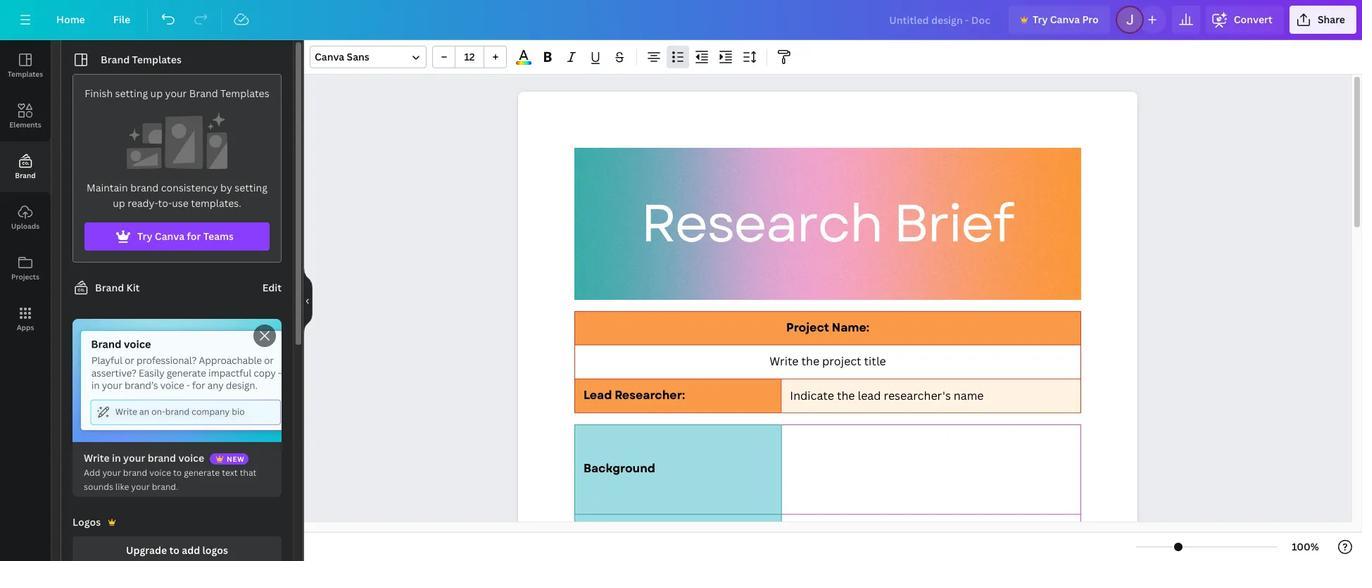 Task type: describe. For each thing, give the bounding box(es) containing it.
brand for brand templates
[[101, 53, 130, 66]]

pro
[[1083, 13, 1099, 26]]

kit
[[126, 281, 140, 294]]

research brief
[[641, 186, 1014, 262]]

brand voice example usage image
[[73, 319, 282, 442]]

brand.
[[152, 481, 178, 493]]

Design title text field
[[879, 6, 1004, 34]]

brand templates
[[101, 53, 182, 66]]

elements button
[[0, 91, 51, 142]]

write
[[84, 451, 110, 465]]

try canva for teams
[[137, 230, 234, 243]]

for
[[187, 230, 201, 243]]

add your brand voice to generate text that sounds like your brand.
[[84, 467, 257, 493]]

text
[[222, 467, 238, 479]]

to inside button
[[169, 544, 180, 557]]

canva sans button
[[310, 46, 427, 68]]

finish
[[85, 87, 113, 100]]

canva for try canva pro
[[1051, 13, 1080, 26]]

100% button
[[1283, 536, 1329, 559]]

try for try canva pro
[[1033, 13, 1048, 26]]

brand kit
[[95, 281, 140, 294]]

apps
[[17, 323, 34, 332]]

projects
[[11, 272, 39, 282]]

canva for try canva for teams
[[155, 230, 185, 243]]

your down in
[[102, 467, 121, 479]]

try canva for teams button
[[85, 223, 270, 251]]

up inside maintain brand consistency by setting up ready-to-use templates.
[[113, 196, 125, 210]]

try for try canva for teams
[[137, 230, 153, 243]]

canva sans
[[315, 50, 370, 63]]

0 vertical spatial voice
[[179, 451, 204, 465]]

edit
[[262, 281, 282, 294]]

1 horizontal spatial templates
[[132, 53, 182, 66]]

to inside add your brand voice to generate text that sounds like your brand.
[[173, 467, 182, 479]]

home link
[[45, 6, 96, 34]]

new
[[227, 454, 245, 464]]

convert
[[1234, 13, 1273, 26]]

brand for brand kit
[[95, 281, 124, 294]]

in
[[112, 451, 121, 465]]

main menu bar
[[0, 0, 1363, 40]]

sans
[[347, 50, 370, 63]]

brand inside maintain brand consistency by setting up ready-to-use templates.
[[130, 181, 159, 194]]

edit button
[[262, 280, 282, 296]]

brief
[[894, 186, 1014, 262]]

finish setting up your brand templates
[[85, 87, 269, 100]]

that
[[240, 467, 257, 479]]

1 vertical spatial brand
[[148, 451, 176, 465]]

your right like
[[131, 481, 150, 493]]

canva inside dropdown button
[[315, 50, 345, 63]]

home
[[56, 13, 85, 26]]

uploads button
[[0, 192, 51, 243]]

ready-
[[128, 196, 158, 210]]

try canva pro
[[1033, 13, 1099, 26]]

side panel tab list
[[0, 40, 51, 344]]

brand button
[[0, 142, 51, 192]]

sounds
[[84, 481, 113, 493]]



Task type: locate. For each thing, give the bounding box(es) containing it.
research
[[641, 186, 883, 262]]

1 vertical spatial voice
[[149, 467, 171, 479]]

1 horizontal spatial try
[[1033, 13, 1048, 26]]

your
[[165, 87, 187, 100], [123, 451, 145, 465], [102, 467, 121, 479], [131, 481, 150, 493]]

2 horizontal spatial canva
[[1051, 13, 1080, 26]]

– – number field
[[460, 50, 480, 63]]

convert button
[[1206, 6, 1285, 34]]

canva inside button
[[1051, 13, 1080, 26]]

0 vertical spatial try
[[1033, 13, 1048, 26]]

canva left pro
[[1051, 13, 1080, 26]]

maintain brand consistency by setting up ready-to-use templates.
[[87, 181, 268, 210]]

0 horizontal spatial setting
[[115, 87, 148, 100]]

0 vertical spatial setting
[[115, 87, 148, 100]]

try left pro
[[1033, 13, 1048, 26]]

file button
[[102, 6, 142, 34]]

to-
[[158, 196, 172, 210]]

1 horizontal spatial voice
[[179, 451, 204, 465]]

color range image
[[516, 61, 532, 65]]

setting right by
[[235, 181, 268, 194]]

2 vertical spatial templates
[[220, 87, 269, 100]]

try
[[1033, 13, 1048, 26], [137, 230, 153, 243]]

brand up add your brand voice to generate text that sounds like your brand.
[[148, 451, 176, 465]]

uploads
[[11, 221, 40, 231]]

brand inside add your brand voice to generate text that sounds like your brand.
[[123, 467, 147, 479]]

canva left for at left
[[155, 230, 185, 243]]

file
[[113, 13, 130, 26]]

1 vertical spatial try
[[137, 230, 153, 243]]

try inside button
[[1033, 13, 1048, 26]]

templates.
[[191, 196, 241, 210]]

1 horizontal spatial up
[[150, 87, 163, 100]]

setting right finish
[[115, 87, 148, 100]]

0 vertical spatial canva
[[1051, 13, 1080, 26]]

canva left sans
[[315, 50, 345, 63]]

elements
[[9, 120, 41, 130]]

1 horizontal spatial setting
[[235, 181, 268, 194]]

2 vertical spatial brand
[[123, 467, 147, 479]]

brand inside button
[[15, 170, 36, 180]]

2 vertical spatial canva
[[155, 230, 185, 243]]

like
[[115, 481, 129, 493]]

upgrade
[[126, 544, 167, 557]]

write in your brand voice
[[84, 451, 204, 465]]

consistency
[[161, 181, 218, 194]]

canva
[[1051, 13, 1080, 26], [315, 50, 345, 63], [155, 230, 185, 243]]

try inside button
[[137, 230, 153, 243]]

Research Brief text field
[[518, 92, 1138, 561]]

try canva pro button
[[1009, 6, 1111, 34]]

brand for brand
[[15, 170, 36, 180]]

templates button
[[0, 40, 51, 91]]

logos
[[203, 544, 228, 557]]

teams
[[203, 230, 234, 243]]

voice inside add your brand voice to generate text that sounds like your brand.
[[149, 467, 171, 479]]

1 vertical spatial up
[[113, 196, 125, 210]]

0 horizontal spatial try
[[137, 230, 153, 243]]

upgrade to add logos
[[126, 544, 228, 557]]

100%
[[1292, 540, 1320, 554]]

0 vertical spatial to
[[173, 467, 182, 479]]

your right in
[[123, 451, 145, 465]]

share button
[[1290, 6, 1357, 34]]

apps button
[[0, 294, 51, 344]]

use
[[172, 196, 189, 210]]

canva inside button
[[155, 230, 185, 243]]

to up brand.
[[173, 467, 182, 479]]

maintain
[[87, 181, 128, 194]]

setting inside maintain brand consistency by setting up ready-to-use templates.
[[235, 181, 268, 194]]

your down brand templates
[[165, 87, 187, 100]]

try down ready- at the left of page
[[137, 230, 153, 243]]

1 vertical spatial to
[[169, 544, 180, 557]]

0 vertical spatial brand
[[130, 181, 159, 194]]

add
[[84, 467, 100, 479]]

by
[[221, 181, 232, 194]]

0 horizontal spatial voice
[[149, 467, 171, 479]]

voice up brand.
[[149, 467, 171, 479]]

templates inside templates button
[[8, 69, 43, 79]]

to left add
[[169, 544, 180, 557]]

upgrade to add logos button
[[73, 537, 282, 561]]

0 horizontal spatial templates
[[8, 69, 43, 79]]

logos
[[73, 516, 101, 529]]

0 horizontal spatial canva
[[155, 230, 185, 243]]

share
[[1318, 13, 1346, 26]]

hide image
[[304, 267, 313, 335]]

group
[[432, 46, 507, 68]]

up
[[150, 87, 163, 100], [113, 196, 125, 210]]

voice
[[179, 451, 204, 465], [149, 467, 171, 479]]

brand
[[130, 181, 159, 194], [148, 451, 176, 465], [123, 467, 147, 479]]

brand
[[101, 53, 130, 66], [189, 87, 218, 100], [15, 170, 36, 180], [95, 281, 124, 294]]

1 vertical spatial setting
[[235, 181, 268, 194]]

brand up ready- at the left of page
[[130, 181, 159, 194]]

projects button
[[0, 243, 51, 294]]

voice up generate
[[179, 451, 204, 465]]

brand down write in your brand voice
[[123, 467, 147, 479]]

1 vertical spatial templates
[[8, 69, 43, 79]]

0 vertical spatial templates
[[132, 53, 182, 66]]

2 horizontal spatial templates
[[220, 87, 269, 100]]

add
[[182, 544, 200, 557]]

to
[[173, 467, 182, 479], [169, 544, 180, 557]]

0 horizontal spatial up
[[113, 196, 125, 210]]

generate
[[184, 467, 220, 479]]

up down maintain
[[113, 196, 125, 210]]

setting
[[115, 87, 148, 100], [235, 181, 268, 194]]

1 horizontal spatial canva
[[315, 50, 345, 63]]

templates
[[132, 53, 182, 66], [8, 69, 43, 79], [220, 87, 269, 100]]

1 vertical spatial canva
[[315, 50, 345, 63]]

up down brand templates
[[150, 87, 163, 100]]

0 vertical spatial up
[[150, 87, 163, 100]]



Task type: vqa. For each thing, say whether or not it's contained in the screenshot.
Pro
yes



